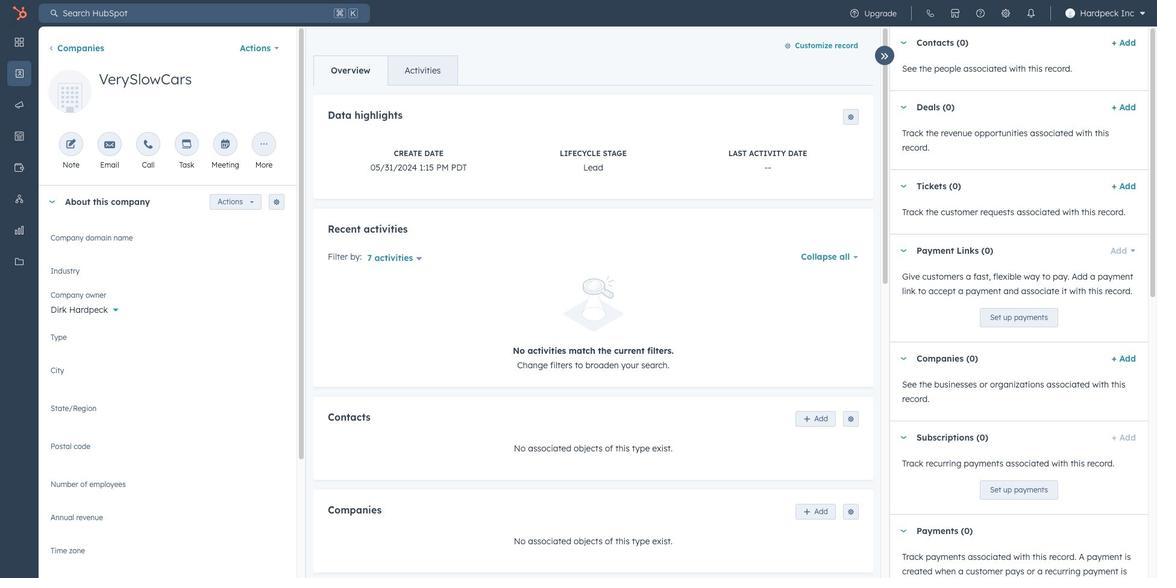Task type: describe. For each thing, give the bounding box(es) containing it.
0 horizontal spatial menu
[[0, 27, 39, 548]]

schedule a meeting image
[[220, 139, 231, 151]]

notifications image
[[1027, 8, 1037, 18]]

1 horizontal spatial menu
[[843, 0, 1151, 27]]

create a task image
[[182, 139, 192, 151]]

manage card settings image
[[273, 199, 280, 206]]

settings image
[[1002, 8, 1011, 18]]

create an email image
[[104, 139, 115, 151]]

make a phone call image
[[143, 139, 154, 151]]

Search HubSpot search field
[[58, 4, 332, 23]]

dirk hardpeck image
[[1066, 8, 1076, 18]]



Task type: vqa. For each thing, say whether or not it's contained in the screenshot.
Code
no



Task type: locate. For each thing, give the bounding box(es) containing it.
create a note image
[[66, 139, 77, 151]]

help image
[[976, 8, 986, 18]]

caret image
[[900, 106, 908, 109], [900, 249, 908, 252]]

2 caret image from the top
[[900, 249, 908, 252]]

alert
[[328, 276, 859, 372]]

1 vertical spatial caret image
[[900, 249, 908, 252]]

None text field
[[51, 402, 285, 426], [51, 440, 285, 464], [51, 478, 285, 497], [51, 402, 285, 426], [51, 440, 285, 464], [51, 478, 285, 497]]

marketplaces image
[[951, 8, 961, 18]]

caret image
[[900, 41, 908, 44], [900, 185, 908, 188], [48, 201, 55, 204], [900, 357, 908, 360], [900, 436, 908, 439], [900, 530, 908, 533]]

menu
[[843, 0, 1151, 27], [0, 27, 39, 548]]

navigation
[[314, 55, 459, 86]]

None text field
[[51, 364, 285, 388], [51, 511, 285, 531], [51, 545, 285, 569], [51, 364, 285, 388], [51, 511, 285, 531], [51, 545, 285, 569]]

more activities, menu pop up image
[[259, 139, 270, 151]]

0 vertical spatial caret image
[[900, 106, 908, 109]]

1 caret image from the top
[[900, 106, 908, 109]]



